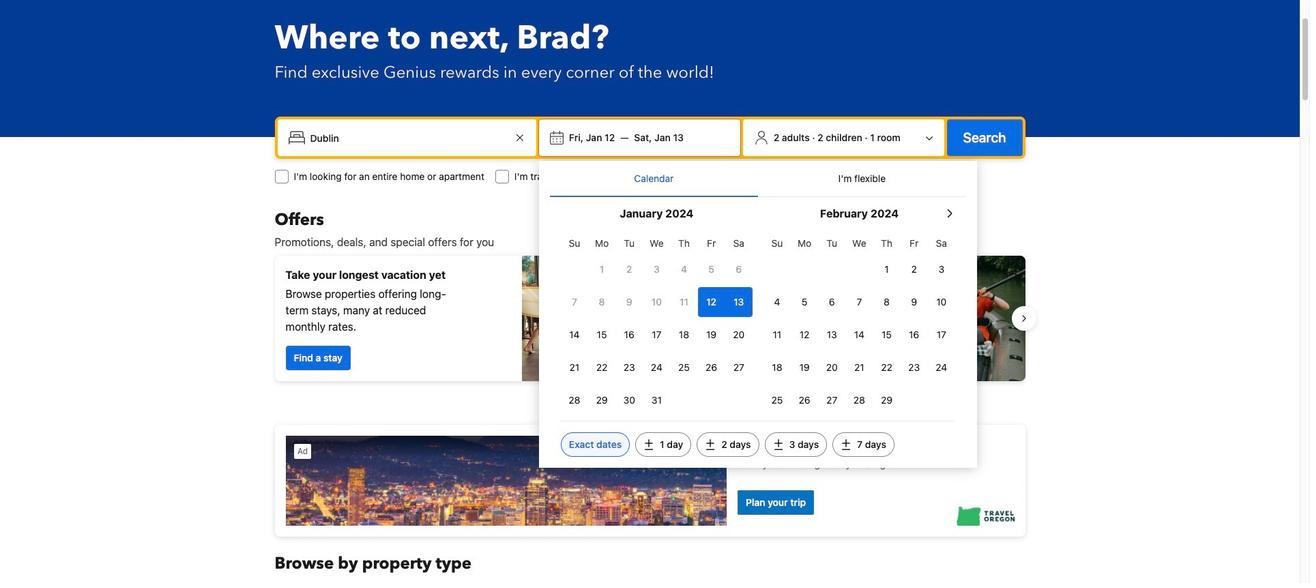 Task type: describe. For each thing, give the bounding box(es) containing it.
6 January 2024 checkbox
[[725, 255, 753, 285]]

19 January 2024 checkbox
[[698, 320, 725, 350]]

3 January 2024 checkbox
[[643, 255, 671, 285]]

29 January 2024 checkbox
[[588, 386, 616, 416]]

24 January 2024 checkbox
[[643, 353, 671, 383]]

7 February 2024 checkbox
[[846, 287, 873, 317]]

2 cell from the left
[[725, 285, 753, 317]]

24 February 2024 checkbox
[[928, 353, 955, 383]]

9 February 2024 checkbox
[[901, 287, 928, 317]]

19 February 2024 checkbox
[[791, 353, 818, 383]]

13 January 2024 checkbox
[[725, 287, 753, 317]]

Where are you going? field
[[305, 126, 512, 150]]

8 February 2024 checkbox
[[873, 287, 901, 317]]

26 January 2024 checkbox
[[698, 353, 725, 383]]

26 February 2024 checkbox
[[791, 386, 818, 416]]

15 February 2024 checkbox
[[873, 320, 901, 350]]

13 February 2024 checkbox
[[818, 320, 846, 350]]

28 February 2024 checkbox
[[846, 386, 873, 416]]

8 January 2024 checkbox
[[588, 287, 616, 317]]

20 January 2024 checkbox
[[725, 320, 753, 350]]

2 January 2024 checkbox
[[616, 255, 643, 285]]

12 January 2024 checkbox
[[698, 287, 725, 317]]

3 February 2024 checkbox
[[928, 255, 955, 285]]

5 January 2024 checkbox
[[698, 255, 725, 285]]

1 cell from the left
[[698, 285, 725, 317]]

12 February 2024 checkbox
[[791, 320, 818, 350]]

a young girl and woman kayak on a river image
[[656, 256, 1025, 382]]

25 January 2024 checkbox
[[671, 353, 698, 383]]

10 February 2024 checkbox
[[928, 287, 955, 317]]

9 January 2024 checkbox
[[616, 287, 643, 317]]

15 January 2024 checkbox
[[588, 320, 616, 350]]

22 February 2024 checkbox
[[873, 353, 901, 383]]

7 January 2024 checkbox
[[561, 287, 588, 317]]

2 February 2024 checkbox
[[901, 255, 928, 285]]

1 grid from the left
[[561, 230, 753, 416]]

1 January 2024 checkbox
[[588, 255, 616, 285]]

20 February 2024 checkbox
[[818, 353, 846, 383]]

advertisement element
[[275, 425, 1025, 537]]

23 February 2024 checkbox
[[901, 353, 928, 383]]

27 January 2024 checkbox
[[725, 353, 753, 383]]

22 January 2024 checkbox
[[588, 353, 616, 383]]



Task type: locate. For each thing, give the bounding box(es) containing it.
1 horizontal spatial grid
[[764, 230, 955, 416]]

11 January 2024 checkbox
[[671, 287, 698, 317]]

16 January 2024 checkbox
[[616, 320, 643, 350]]

27 February 2024 checkbox
[[818, 386, 846, 416]]

14 January 2024 checkbox
[[561, 320, 588, 350]]

cell up 19 january 2024 checkbox
[[698, 285, 725, 317]]

6 February 2024 checkbox
[[818, 287, 846, 317]]

cell
[[698, 285, 725, 317], [725, 285, 753, 317]]

23 January 2024 checkbox
[[616, 353, 643, 383]]

11 February 2024 checkbox
[[764, 320, 791, 350]]

4 February 2024 checkbox
[[764, 287, 791, 317]]

1 February 2024 checkbox
[[873, 255, 901, 285]]

main content
[[264, 210, 1036, 584]]

31 January 2024 checkbox
[[643, 386, 671, 416]]

5 February 2024 checkbox
[[791, 287, 818, 317]]

tab list
[[550, 161, 966, 198]]

21 February 2024 checkbox
[[846, 353, 873, 383]]

21 January 2024 checkbox
[[561, 353, 588, 383]]

2 grid from the left
[[764, 230, 955, 416]]

10 January 2024 checkbox
[[643, 287, 671, 317]]

18 January 2024 checkbox
[[671, 320, 698, 350]]

30 January 2024 checkbox
[[616, 386, 643, 416]]

0 horizontal spatial grid
[[561, 230, 753, 416]]

28 January 2024 checkbox
[[561, 386, 588, 416]]

17 January 2024 checkbox
[[643, 320, 671, 350]]

grid
[[561, 230, 753, 416], [764, 230, 955, 416]]

cell up the 20 january 2024 checkbox
[[725, 285, 753, 317]]

progress bar
[[642, 392, 658, 398]]

region
[[264, 250, 1036, 387]]

16 February 2024 checkbox
[[901, 320, 928, 350]]

17 February 2024 checkbox
[[928, 320, 955, 350]]

29 February 2024 checkbox
[[873, 386, 901, 416]]

14 February 2024 checkbox
[[846, 320, 873, 350]]

take your longest vacation yet image
[[522, 256, 645, 382]]

4 January 2024 checkbox
[[671, 255, 698, 285]]

18 February 2024 checkbox
[[764, 353, 791, 383]]

25 February 2024 checkbox
[[764, 386, 791, 416]]



Task type: vqa. For each thing, say whether or not it's contained in the screenshot.
rightmost ·
no



